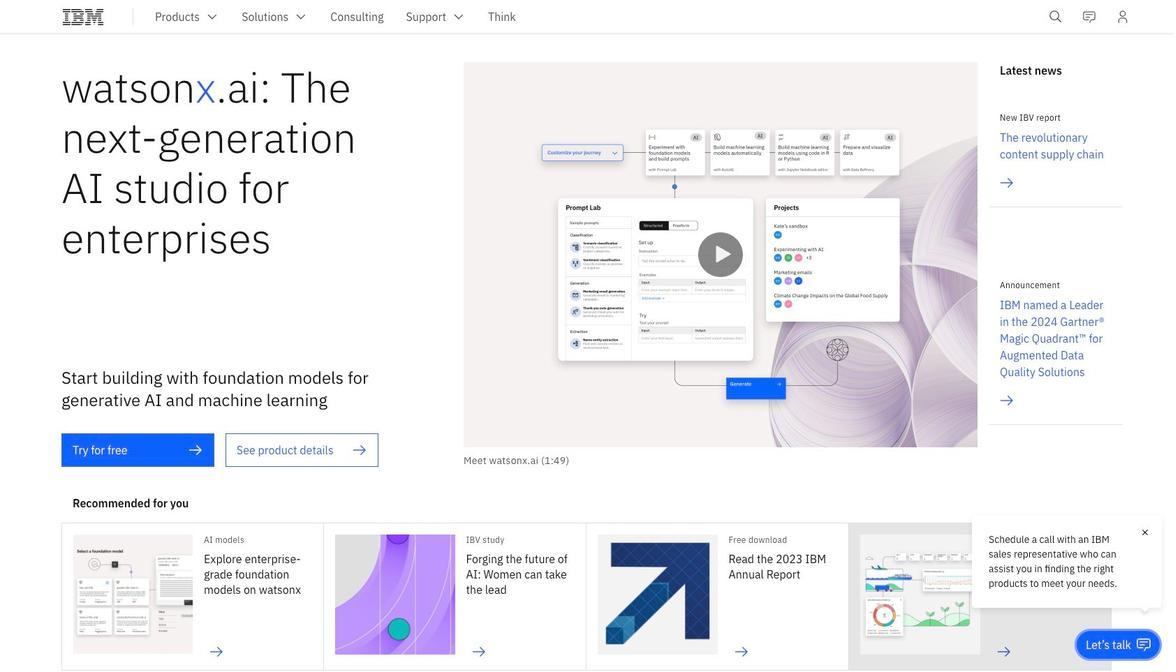 Task type: describe. For each thing, give the bounding box(es) containing it.
close image
[[1140, 527, 1151, 538]]

let's talk element
[[1086, 638, 1131, 653]]



